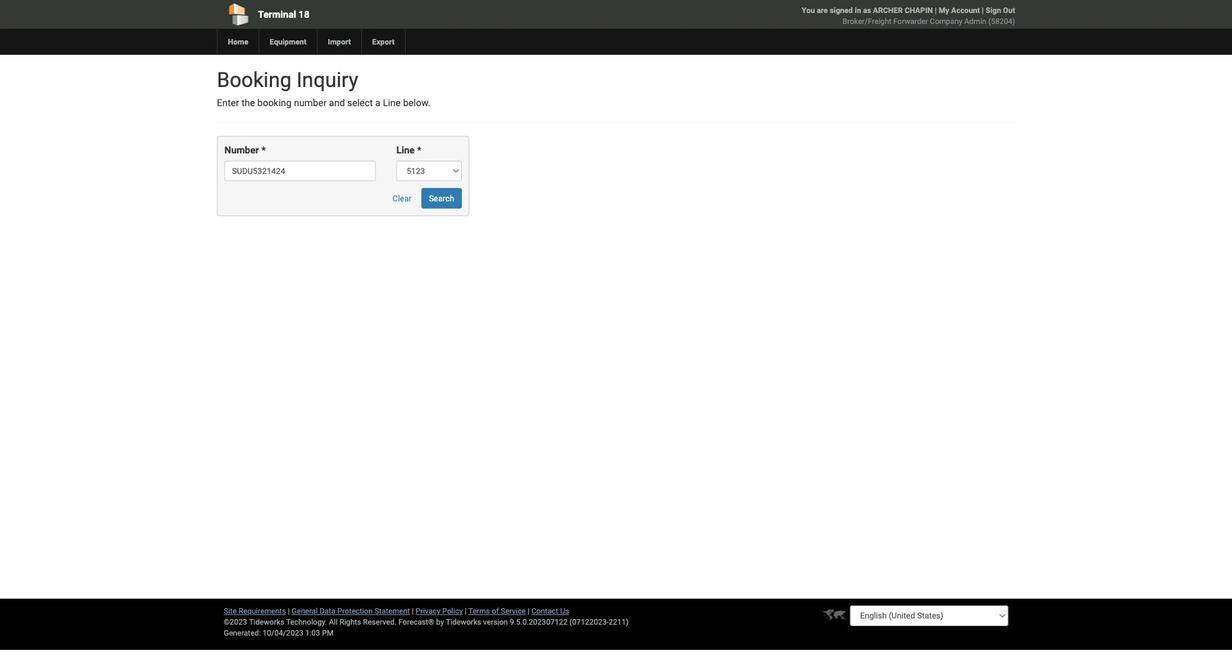 Task type: describe. For each thing, give the bounding box(es) containing it.
sign
[[986, 6, 1001, 15]]

terminal
[[258, 9, 296, 20]]

rights
[[340, 618, 361, 627]]

privacy policy link
[[416, 607, 463, 616]]

account
[[951, 6, 980, 15]]

* for number *
[[261, 145, 266, 156]]

privacy
[[416, 607, 440, 616]]

general data protection statement link
[[292, 607, 410, 616]]

1:03
[[305, 629, 320, 638]]

18
[[299, 9, 310, 20]]

| left my
[[935, 6, 937, 15]]

you
[[802, 6, 815, 15]]

archer
[[873, 6, 903, 15]]

import link
[[317, 29, 361, 55]]

search
[[429, 194, 454, 203]]

you are signed in as archer chapin | my account | sign out broker/freight forwarder company admin (58204)
[[802, 6, 1015, 26]]

(58204)
[[988, 17, 1015, 26]]

booking
[[217, 68, 291, 92]]

contact
[[531, 607, 558, 616]]

contact us link
[[531, 607, 569, 616]]

export
[[372, 37, 395, 46]]

home
[[228, 37, 248, 46]]

| left the general
[[288, 607, 290, 616]]

company
[[930, 17, 963, 26]]

of
[[492, 607, 499, 616]]

number
[[224, 145, 259, 156]]

a
[[375, 97, 381, 109]]

terms of service link
[[468, 607, 526, 616]]

| left sign
[[982, 6, 984, 15]]

general
[[292, 607, 318, 616]]

chapin
[[905, 6, 933, 15]]

enter
[[217, 97, 239, 109]]

equipment link
[[259, 29, 317, 55]]

equipment
[[270, 37, 307, 46]]

out
[[1003, 6, 1015, 15]]

version
[[483, 618, 508, 627]]

9.5.0.202307122
[[510, 618, 568, 627]]

(07122023-
[[570, 618, 609, 627]]

10/04/2023
[[263, 629, 303, 638]]

| up forecast® at the bottom of the page
[[412, 607, 414, 616]]

terminal 18 link
[[217, 0, 538, 29]]



Task type: locate. For each thing, give the bounding box(es) containing it.
*
[[261, 145, 266, 156], [417, 145, 421, 156]]

line *
[[396, 145, 421, 156]]

booking
[[257, 97, 292, 109]]

* down 'below.'
[[417, 145, 421, 156]]

2 * from the left
[[417, 145, 421, 156]]

1 * from the left
[[261, 145, 266, 156]]

©2023 tideworks
[[224, 618, 284, 627]]

in
[[855, 6, 861, 15]]

and
[[329, 97, 345, 109]]

requirements
[[239, 607, 286, 616]]

terminal 18
[[258, 9, 310, 20]]

us
[[560, 607, 569, 616]]

line
[[383, 97, 401, 109], [396, 145, 415, 156]]

number
[[294, 97, 327, 109]]

select
[[347, 97, 373, 109]]

pm
[[322, 629, 334, 638]]

site requirements | general data protection statement | privacy policy | terms of service | contact us ©2023 tideworks technology. all rights reserved. forecast® by tideworks version 9.5.0.202307122 (07122023-2211) generated: 10/04/2023 1:03 pm
[[224, 607, 629, 638]]

admin
[[964, 17, 987, 26]]

data
[[320, 607, 336, 616]]

line right a
[[383, 97, 401, 109]]

0 vertical spatial line
[[383, 97, 401, 109]]

are
[[817, 6, 828, 15]]

|
[[935, 6, 937, 15], [982, 6, 984, 15], [288, 607, 290, 616], [412, 607, 414, 616], [465, 607, 467, 616], [528, 607, 530, 616]]

generated:
[[224, 629, 261, 638]]

export link
[[361, 29, 405, 55]]

reserved.
[[363, 618, 397, 627]]

tideworks
[[446, 618, 481, 627]]

my account link
[[939, 6, 980, 15]]

* right number
[[261, 145, 266, 156]]

2211)
[[609, 618, 629, 627]]

* for line *
[[417, 145, 421, 156]]

as
[[863, 6, 871, 15]]

forwarder
[[894, 17, 928, 26]]

Number * text field
[[224, 161, 376, 181]]

1 horizontal spatial *
[[417, 145, 421, 156]]

forecast®
[[399, 618, 434, 627]]

protection
[[337, 607, 373, 616]]

below.
[[403, 97, 431, 109]]

site
[[224, 607, 237, 616]]

site requirements link
[[224, 607, 286, 616]]

statement
[[375, 607, 410, 616]]

inquiry
[[297, 68, 358, 92]]

sign out link
[[986, 6, 1015, 15]]

number *
[[224, 145, 266, 156]]

home link
[[217, 29, 259, 55]]

technology.
[[286, 618, 327, 627]]

line inside booking inquiry enter the booking number and select a line below.
[[383, 97, 401, 109]]

service
[[501, 607, 526, 616]]

search button
[[421, 188, 462, 209]]

all
[[329, 618, 338, 627]]

0 horizontal spatial *
[[261, 145, 266, 156]]

import
[[328, 37, 351, 46]]

| up 9.5.0.202307122
[[528, 607, 530, 616]]

clear
[[393, 194, 412, 203]]

| up the tideworks
[[465, 607, 467, 616]]

policy
[[442, 607, 463, 616]]

line up clear button
[[396, 145, 415, 156]]

the
[[241, 97, 255, 109]]

by
[[436, 618, 444, 627]]

broker/freight
[[843, 17, 892, 26]]

1 vertical spatial line
[[396, 145, 415, 156]]

signed
[[830, 6, 853, 15]]

terms
[[468, 607, 490, 616]]

my
[[939, 6, 949, 15]]

clear button
[[385, 188, 419, 209]]

booking inquiry enter the booking number and select a line below.
[[217, 68, 431, 109]]



Task type: vqa. For each thing, say whether or not it's contained in the screenshot.
Profile
no



